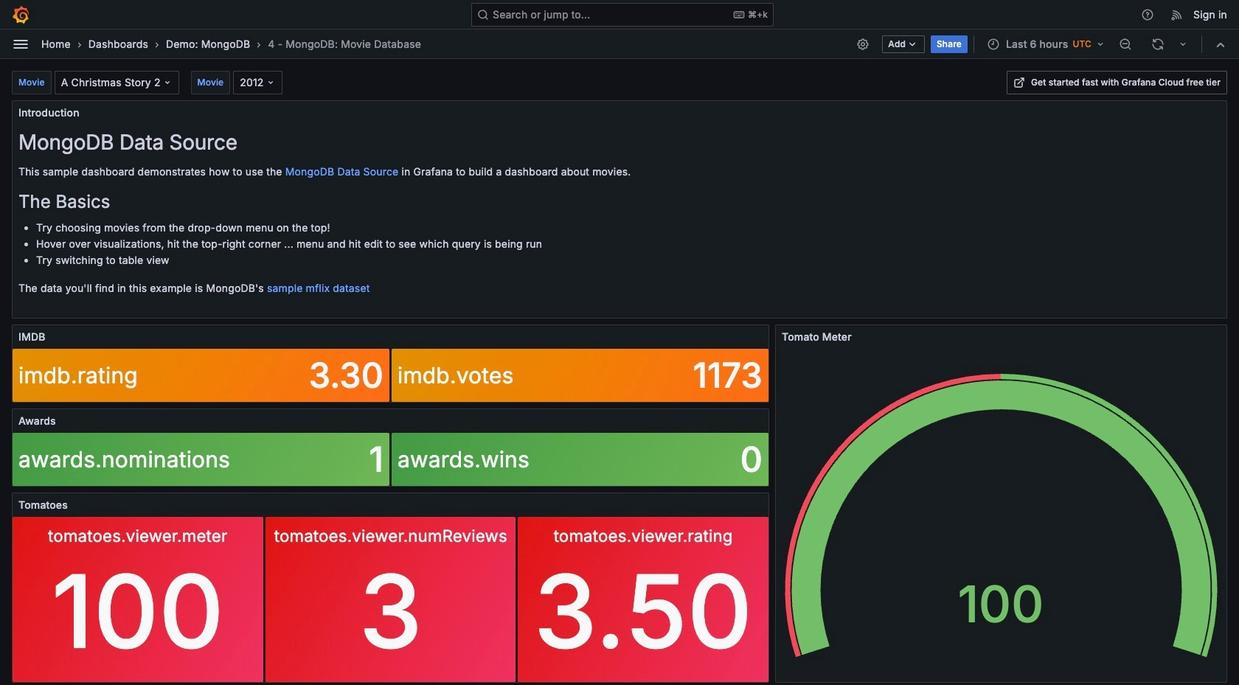 Task type: locate. For each thing, give the bounding box(es) containing it.
auto refresh turned off. choose refresh time interval image
[[1178, 38, 1190, 50]]

help image
[[1142, 8, 1155, 21]]

news image
[[1171, 8, 1185, 21]]



Task type: describe. For each thing, give the bounding box(es) containing it.
dashboard settings image
[[857, 37, 870, 51]]

grafana image
[[12, 6, 30, 23]]

open menu image
[[12, 35, 30, 53]]

zoom out time range image
[[1120, 37, 1133, 51]]

refresh dashboard image
[[1152, 37, 1165, 51]]



Task type: vqa. For each thing, say whether or not it's contained in the screenshot.
Refresh dashboard icon
yes



